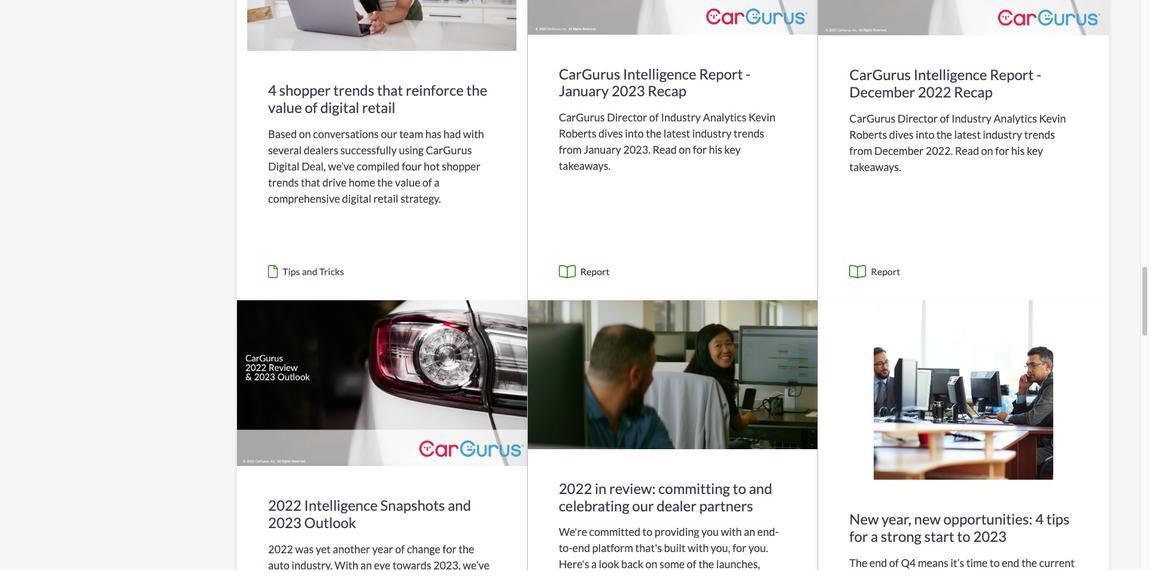 Task type: describe. For each thing, give the bounding box(es) containing it.
2023 inside cargurus intelligence report - january 2023 recap
[[612, 82, 645, 100]]

current
[[1039, 556, 1075, 570]]

dives for december
[[889, 128, 914, 141]]

image to illustrate article content image for 2022
[[818, 0, 1109, 36]]

to inside "we're committed to providing you with an end- to-end platform that's built with you, for you. here's a look back on some of the launche"
[[643, 526, 653, 539]]

on inside based on conversations our team has had with several dealers successfully using cargurus digital deal, we've compiled four hot shopper trends that drive home the value of a comprehensive digital retail strategy.
[[299, 127, 311, 141]]

roberts for cargurus intelligence report - december 2022 recap
[[850, 128, 887, 141]]

change
[[407, 543, 441, 556]]

cargurus for cargurus intelligence report - december 2022 recap
[[850, 66, 911, 83]]

strong
[[881, 528, 922, 545]]

committed
[[589, 526, 641, 539]]

the
[[850, 556, 868, 570]]

outlook
[[304, 514, 356, 531]]

using
[[399, 144, 424, 157]]

to-
[[559, 542, 573, 555]]

value inside based on conversations our team has had with several dealers successfully using cargurus digital deal, we've compiled four hot shopper trends that drive home the value of a comprehensive digital retail strategy.
[[395, 176, 420, 189]]

intelligence for 2022
[[914, 66, 987, 83]]

comprehensive
[[268, 192, 340, 205]]

0 horizontal spatial and
[[302, 266, 317, 277]]

director for 2023
[[607, 111, 647, 124]]

the inside based on conversations our team has had with several dealers successfully using cargurus digital deal, we've compiled four hot shopper trends that drive home the value of a comprehensive digital retail strategy.
[[377, 176, 393, 189]]

reinforce
[[406, 82, 464, 99]]

to inside the "new year, new opportunities: 4 tips for a strong start to 2023"
[[957, 528, 971, 545]]

committing
[[658, 480, 730, 497]]

2022 for 2022 in review: committing to and celebrating our dealer partners
[[559, 480, 592, 497]]

his for cargurus intelligence report - december 2022 recap
[[1011, 144, 1025, 157]]

team
[[399, 127, 423, 141]]

drive
[[322, 176, 347, 189]]

end inside "we're committed to providing you with an end- to-end platform that's built with you, for you. here's a look back on some of the launche"
[[573, 542, 590, 555]]

2023 inside 2022 intelligence snapshots and 2023 outlook
[[268, 514, 301, 531]]

analytics for cargurus intelligence report - january 2023 recap
[[703, 111, 747, 124]]

built
[[664, 542, 686, 555]]

the end of q4 means it's time to end the current
[[850, 556, 1075, 570]]

snapshots
[[380, 497, 445, 514]]

digital inside based on conversations our team has had with several dealers successfully using cargurus digital deal, we've compiled four hot shopper trends that drive home the value of a comprehensive digital retail strategy.
[[342, 192, 371, 205]]

was
[[295, 543, 314, 556]]

and inside 2022 intelligence snapshots and 2023 outlook
[[448, 497, 471, 514]]

dealers
[[304, 144, 338, 157]]

strategy.
[[401, 192, 441, 205]]

successfully
[[340, 144, 397, 157]]

new
[[914, 511, 941, 528]]

based on conversations our team has had with several dealers successfully using cargurus digital deal, we've compiled four hot shopper trends that drive home the value of a comprehensive digital retail strategy.
[[268, 127, 484, 205]]

with inside based on conversations our team has had with several dealers successfully using cargurus digital deal, we've compiled four hot shopper trends that drive home the value of a comprehensive digital retail strategy.
[[463, 127, 484, 141]]

cargurus for cargurus intelligence report - january 2023 recap
[[559, 65, 620, 82]]

report inside cargurus intelligence report - january 2023 recap
[[699, 65, 743, 82]]

cargurus director of industry analytics kevin roberts dives into the latest industry trends from december 2022. read on for his key takeaways.
[[850, 112, 1066, 174]]

read for 2023
[[653, 143, 677, 156]]

for inside the "new year, new opportunities: 4 tips for a strong start to 2023"
[[850, 528, 868, 545]]

digital
[[268, 160, 300, 173]]

image to illustrate article content image for 2023
[[528, 0, 818, 34]]

we've
[[328, 160, 355, 173]]

the inside "we're committed to providing you with an end- to-end platform that's built with you, for you. here's a look back on some of the launche"
[[699, 558, 714, 570]]

platform
[[592, 542, 633, 555]]

our inside based on conversations our team has had with several dealers successfully using cargurus digital deal, we've compiled four hot shopper trends that drive home the value of a comprehensive digital retail strategy.
[[381, 127, 397, 141]]

we're
[[559, 526, 587, 539]]

dealer
[[657, 497, 697, 514]]

it's
[[951, 556, 964, 570]]

cargurus inside based on conversations our team has had with several dealers successfully using cargurus digital deal, we've compiled four hot shopper trends that drive home the value of a comprehensive digital retail strategy.
[[426, 144, 472, 157]]

home
[[349, 176, 375, 189]]

of inside the end of q4 means it's time to end the current
[[889, 556, 899, 570]]

eye
[[374, 559, 391, 570]]

has
[[425, 127, 442, 141]]

industry.
[[292, 559, 333, 570]]

on inside cargurus director of industry analytics kevin roberts dives into the latest industry trends from january 2023. read on for his key takeaways.
[[679, 143, 691, 156]]

providing
[[655, 526, 699, 539]]

of inside based on conversations our team has had with several dealers successfully using cargurus digital deal, we've compiled four hot shopper trends that drive home the value of a comprehensive digital retail strategy.
[[422, 176, 432, 189]]

the inside '4 shopper trends that reinforce the value of digital retail'
[[466, 82, 487, 99]]

takeaways. for december
[[850, 160, 901, 174]]

that inside based on conversations our team has had with several dealers successfully using cargurus digital deal, we've compiled four hot shopper trends that drive home the value of a comprehensive digital retail strategy.
[[301, 176, 320, 189]]

4 shopper trends that reinforce the value of digital retail
[[268, 82, 487, 116]]

2023 inside the "new year, new opportunities: 4 tips for a strong start to 2023"
[[973, 528, 1007, 545]]

tricks
[[319, 266, 344, 277]]

conversations
[[313, 127, 379, 141]]

kevin for cargurus intelligence report - december 2022 recap
[[1039, 112, 1066, 125]]

to inside 2022 in review: committing to and celebrating our dealer partners
[[733, 480, 746, 497]]

for inside "we're committed to providing you with an end- to-end platform that's built with you, for you. here's a look back on some of the launche"
[[733, 542, 747, 555]]

an inside 2022 was yet another year of change for the auto industry. with an eye towards 2023, we'v
[[360, 559, 372, 570]]

a inside based on conversations our team has had with several dealers successfully using cargurus digital deal, we've compiled four hot shopper trends that drive home the value of a comprehensive digital retail strategy.
[[434, 176, 440, 189]]

of inside "we're committed to providing you with an end- to-end platform that's built with you, for you. here's a look back on some of the launche"
[[687, 558, 697, 570]]

kevin for cargurus intelligence report - january 2023 recap
[[749, 111, 776, 124]]

new
[[850, 511, 879, 528]]

4 inside the "new year, new opportunities: 4 tips for a strong start to 2023"
[[1035, 511, 1044, 528]]

dives for january
[[599, 127, 623, 140]]

cargurus intelligence report - january 2023 recap
[[559, 65, 751, 100]]

you,
[[711, 542, 730, 555]]

january inside cargurus director of industry analytics kevin roberts dives into the latest industry trends from january 2023. read on for his key takeaways.
[[584, 143, 621, 156]]

industry for cargurus intelligence report - december 2022 recap
[[983, 128, 1022, 141]]

takeaways. for january
[[559, 159, 611, 172]]

key for cargurus intelligence report - december 2022 recap
[[1027, 144, 1043, 157]]

from for january
[[559, 143, 582, 156]]

of inside cargurus director of industry analytics kevin roberts dives into the latest industry trends from january 2023. read on for his key takeaways.
[[649, 111, 659, 124]]

2023.
[[623, 143, 651, 156]]

here's
[[559, 558, 589, 570]]

you
[[701, 526, 719, 539]]

opportunities:
[[944, 511, 1033, 528]]

tips
[[1047, 511, 1070, 528]]

2022 intelligence snapshots and 2023 outlook
[[268, 497, 471, 531]]

image to illustrate article content image for tips
[[818, 300, 1109, 480]]

towards
[[393, 559, 431, 570]]

new year, new opportunities: 4 tips for a strong start to 2023
[[850, 511, 1070, 545]]

intelligence for outlook
[[304, 497, 378, 514]]

our inside 2022 in review: committing to and celebrating our dealer partners
[[632, 497, 654, 514]]

recap for 2022
[[954, 83, 993, 101]]

value inside '4 shopper trends that reinforce the value of digital retail'
[[268, 99, 302, 116]]

with
[[335, 559, 358, 570]]

image to illustrate article content image for and
[[528, 300, 818, 449]]

report inside the cargurus intelligence report - december 2022 recap
[[990, 66, 1034, 83]]

industry for 2023
[[661, 111, 701, 124]]



Task type: vqa. For each thing, say whether or not it's contained in the screenshot.
'Last'
no



Task type: locate. For each thing, give the bounding box(es) containing it.
roberts inside cargurus director of industry analytics kevin roberts dives into the latest industry trends from january 2023. read on for his key takeaways.
[[559, 127, 596, 140]]

1 horizontal spatial takeaways.
[[850, 160, 901, 174]]

on down that's
[[646, 558, 658, 570]]

trends inside cargurus director of industry analytics kevin roberts dives into the latest industry trends from december 2022. read on for his key takeaways.
[[1024, 128, 1055, 141]]

read inside cargurus director of industry analytics kevin roberts dives into the latest industry trends from january 2023. read on for his key takeaways.
[[653, 143, 677, 156]]

industry inside cargurus director of industry analytics kevin roberts dives into the latest industry trends from december 2022. read on for his key takeaways.
[[983, 128, 1022, 141]]

0 horizontal spatial read
[[653, 143, 677, 156]]

1 horizontal spatial industry
[[952, 112, 992, 125]]

hot
[[424, 160, 440, 173]]

0 vertical spatial an
[[744, 526, 755, 539]]

another
[[333, 543, 370, 556]]

end-
[[758, 526, 779, 539]]

the left current
[[1022, 556, 1037, 570]]

1 horizontal spatial -
[[1037, 66, 1042, 83]]

of right some
[[687, 558, 697, 570]]

read
[[653, 143, 677, 156], [955, 144, 979, 157]]

key
[[724, 143, 741, 156], [1027, 144, 1043, 157]]

december inside the cargurus intelligence report - december 2022 recap
[[850, 83, 915, 101]]

based
[[268, 127, 297, 141]]

partners
[[699, 497, 753, 514]]

that down deal,
[[301, 176, 320, 189]]

1 vertical spatial shopper
[[442, 160, 480, 173]]

- inside cargurus intelligence report - january 2023 recap
[[746, 65, 751, 82]]

1 vertical spatial value
[[395, 176, 420, 189]]

1 horizontal spatial 2023
[[612, 82, 645, 100]]

a down hot
[[434, 176, 440, 189]]

industry
[[661, 111, 701, 124], [952, 112, 992, 125]]

his
[[709, 143, 722, 156], [1011, 144, 1025, 157]]

to inside the end of q4 means it's time to end the current
[[990, 556, 1000, 570]]

latest for 2022
[[954, 128, 981, 141]]

2023 up time at right
[[973, 528, 1007, 545]]

1 horizontal spatial into
[[916, 128, 935, 141]]

intelligence inside the cargurus intelligence report - december 2022 recap
[[914, 66, 987, 83]]

cargurus for cargurus director of industry analytics kevin roberts dives into the latest industry trends from december 2022. read on for his key takeaways.
[[850, 112, 896, 125]]

4 up based
[[268, 82, 276, 99]]

an inside "we're committed to providing you with an end- to-end platform that's built with you, for you. here's a look back on some of the launche"
[[744, 526, 755, 539]]

2022 up cargurus director of industry analytics kevin roberts dives into the latest industry trends from december 2022. read on for his key takeaways.
[[918, 83, 951, 101]]

in
[[595, 480, 607, 497]]

time
[[966, 556, 988, 570]]

2022
[[918, 83, 951, 101], [559, 480, 592, 497], [268, 497, 301, 514], [268, 543, 293, 556]]

0 vertical spatial our
[[381, 127, 397, 141]]

a left look
[[591, 558, 597, 570]]

the down compiled
[[377, 176, 393, 189]]

a
[[434, 176, 440, 189], [871, 528, 878, 545], [591, 558, 597, 570]]

roberts inside cargurus director of industry analytics kevin roberts dives into the latest industry trends from december 2022. read on for his key takeaways.
[[850, 128, 887, 141]]

1 horizontal spatial kevin
[[1039, 112, 1066, 125]]

digital inside '4 shopper trends that reinforce the value of digital retail'
[[320, 99, 359, 116]]

look
[[599, 558, 619, 570]]

into
[[625, 127, 644, 140], [916, 128, 935, 141]]

compiled
[[357, 160, 400, 173]]

trends inside cargurus director of industry analytics kevin roberts dives into the latest industry trends from january 2023. read on for his key takeaways.
[[734, 127, 764, 140]]

0 horizontal spatial intelligence
[[304, 497, 378, 514]]

1 horizontal spatial end
[[870, 556, 887, 570]]

cargurus director of industry analytics kevin roberts dives into the latest industry trends from january 2023. read on for his key takeaways.
[[559, 111, 776, 172]]

recap
[[648, 82, 686, 100], [954, 83, 993, 101]]

tips
[[283, 266, 300, 277]]

1 vertical spatial january
[[584, 143, 621, 156]]

january inside cargurus intelligence report - january 2023 recap
[[559, 82, 609, 100]]

a left strong
[[871, 528, 878, 545]]

0 horizontal spatial recap
[[648, 82, 686, 100]]

latest down the cargurus intelligence report - december 2022 recap
[[954, 128, 981, 141]]

with down you
[[688, 542, 709, 555]]

and right snapshots
[[448, 497, 471, 514]]

0 horizontal spatial shopper
[[279, 82, 331, 99]]

0 horizontal spatial 4
[[268, 82, 276, 99]]

dives inside cargurus director of industry analytics kevin roberts dives into the latest industry trends from december 2022. read on for his key takeaways.
[[889, 128, 914, 141]]

recap for 2023
[[648, 82, 686, 100]]

latest inside cargurus director of industry analytics kevin roberts dives into the latest industry trends from december 2022. read on for his key takeaways.
[[954, 128, 981, 141]]

value
[[268, 99, 302, 116], [395, 176, 420, 189]]

into for 2022
[[916, 128, 935, 141]]

image to illustrate article content image
[[237, 0, 527, 51], [528, 0, 818, 34], [818, 0, 1109, 36], [237, 300, 527, 466], [528, 300, 818, 449], [818, 300, 1109, 480]]

0 horizontal spatial takeaways.
[[559, 159, 611, 172]]

1 horizontal spatial recap
[[954, 83, 993, 101]]

1 vertical spatial an
[[360, 559, 372, 570]]

the up 2023,
[[459, 543, 474, 556]]

1 horizontal spatial from
[[850, 144, 872, 157]]

4 inside '4 shopper trends that reinforce the value of digital retail'
[[268, 82, 276, 99]]

recap up cargurus director of industry analytics kevin roberts dives into the latest industry trends from december 2022. read on for his key takeaways.
[[954, 83, 993, 101]]

of left q4
[[889, 556, 899, 570]]

of
[[305, 99, 318, 116], [649, 111, 659, 124], [940, 112, 950, 125], [422, 176, 432, 189], [395, 543, 405, 556], [889, 556, 899, 570], [687, 558, 697, 570]]

we're committed to providing you with an end- to-end platform that's built with you, for you. here's a look back on some of the launche
[[559, 526, 779, 570]]

the
[[466, 82, 487, 99], [646, 127, 662, 140], [937, 128, 952, 141], [377, 176, 393, 189], [459, 543, 474, 556], [1022, 556, 1037, 570], [699, 558, 714, 570]]

end
[[573, 542, 590, 555], [870, 556, 887, 570], [1002, 556, 1020, 570]]

of down hot
[[422, 176, 432, 189]]

2 vertical spatial a
[[591, 558, 597, 570]]

2 horizontal spatial a
[[871, 528, 878, 545]]

his inside cargurus director of industry analytics kevin roberts dives into the latest industry trends from january 2023. read on for his key takeaways.
[[709, 143, 722, 156]]

with up you,
[[721, 526, 742, 539]]

1 horizontal spatial latest
[[954, 128, 981, 141]]

the inside the end of q4 means it's time to end the current
[[1022, 556, 1037, 570]]

industry for 2022
[[952, 112, 992, 125]]

deal,
[[302, 160, 326, 173]]

the up 2023.
[[646, 127, 662, 140]]

january
[[559, 82, 609, 100], [584, 143, 621, 156]]

2022 was yet another year of change for the auto industry. with an eye towards 2023, we'v
[[268, 543, 490, 570]]

value up based
[[268, 99, 302, 116]]

1 horizontal spatial 4
[[1035, 511, 1044, 528]]

start
[[924, 528, 954, 545]]

of up 2022.
[[940, 112, 950, 125]]

that
[[377, 82, 403, 99], [301, 176, 320, 189]]

0 horizontal spatial industry
[[692, 127, 732, 140]]

on inside "we're committed to providing you with an end- to-end platform that's built with you, for you. here's a look back on some of the launche"
[[646, 558, 658, 570]]

takeaways.
[[559, 159, 611, 172], [850, 160, 901, 174]]

industry inside cargurus director of industry analytics kevin roberts dives into the latest industry trends from december 2022. read on for his key takeaways.
[[952, 112, 992, 125]]

digital
[[320, 99, 359, 116], [342, 192, 371, 205]]

recap inside cargurus intelligence report - january 2023 recap
[[648, 82, 686, 100]]

on right 2023.
[[679, 143, 691, 156]]

0 horizontal spatial 2023
[[268, 514, 301, 531]]

from inside cargurus director of industry analytics kevin roberts dives into the latest industry trends from january 2023. read on for his key takeaways.
[[559, 143, 582, 156]]

retail
[[362, 99, 395, 116], [373, 192, 398, 205]]

0 vertical spatial a
[[434, 176, 440, 189]]

read right 2022.
[[955, 144, 979, 157]]

1 horizontal spatial a
[[591, 558, 597, 570]]

industry down cargurus intelligence report - january 2023 recap
[[661, 111, 701, 124]]

1 horizontal spatial shopper
[[442, 160, 480, 173]]

0 vertical spatial digital
[[320, 99, 359, 116]]

2 horizontal spatial and
[[749, 480, 772, 497]]

0 horizontal spatial analytics
[[703, 111, 747, 124]]

shopper up based
[[279, 82, 331, 99]]

- for cargurus intelligence report - january 2023 recap
[[746, 65, 751, 82]]

cargurus inside cargurus intelligence report - january 2023 recap
[[559, 65, 620, 82]]

0 horizontal spatial into
[[625, 127, 644, 140]]

0 horizontal spatial roberts
[[559, 127, 596, 140]]

to right committing
[[733, 480, 746, 497]]

2022 for 2022 intelligence snapshots and 2023 outlook
[[268, 497, 301, 514]]

means
[[918, 556, 949, 570]]

to up that's
[[643, 526, 653, 539]]

year
[[372, 543, 393, 556]]

into inside cargurus director of industry analytics kevin roberts dives into the latest industry trends from december 2022. read on for his key takeaways.
[[916, 128, 935, 141]]

review:
[[609, 480, 656, 497]]

of inside '4 shopper trends that reinforce the value of digital retail'
[[305, 99, 318, 116]]

of inside cargurus director of industry analytics kevin roberts dives into the latest industry trends from december 2022. read on for his key takeaways.
[[940, 112, 950, 125]]

our left 'team'
[[381, 127, 397, 141]]

image to illustrate article content image for outlook
[[237, 300, 527, 466]]

read for 2022
[[955, 144, 979, 157]]

latest down cargurus intelligence report - january 2023 recap
[[664, 127, 690, 140]]

the inside cargurus director of industry analytics kevin roberts dives into the latest industry trends from january 2023. read on for his key takeaways.
[[646, 127, 662, 140]]

to
[[733, 480, 746, 497], [643, 526, 653, 539], [957, 528, 971, 545], [990, 556, 1000, 570]]

1 horizontal spatial his
[[1011, 144, 1025, 157]]

the up 2022.
[[937, 128, 952, 141]]

for inside 2022 was yet another year of change for the auto industry. with an eye towards 2023, we'v
[[443, 543, 457, 556]]

0 vertical spatial shopper
[[279, 82, 331, 99]]

retail inside based on conversations our team has had with several dealers successfully using cargurus digital deal, we've compiled four hot shopper trends that drive home the value of a comprehensive digital retail strategy.
[[373, 192, 398, 205]]

0 horizontal spatial from
[[559, 143, 582, 156]]

on
[[299, 127, 311, 141], [679, 143, 691, 156], [981, 144, 993, 157], [646, 558, 658, 570]]

2022 inside 2022 was yet another year of change for the auto industry. with an eye towards 2023, we'v
[[268, 543, 293, 556]]

2022 inside 2022 in review: committing to and celebrating our dealer partners
[[559, 480, 592, 497]]

2023 up 2023.
[[612, 82, 645, 100]]

0 horizontal spatial industry
[[661, 111, 701, 124]]

- inside the cargurus intelligence report - december 2022 recap
[[1037, 66, 1042, 83]]

2022 inside 2022 intelligence snapshots and 2023 outlook
[[268, 497, 301, 514]]

latest for 2023
[[664, 127, 690, 140]]

retail down home
[[373, 192, 398, 205]]

0 horizontal spatial dives
[[599, 127, 623, 140]]

dives inside cargurus director of industry analytics kevin roberts dives into the latest industry trends from january 2023. read on for his key takeaways.
[[599, 127, 623, 140]]

an up "you." at bottom
[[744, 526, 755, 539]]

0 horizontal spatial value
[[268, 99, 302, 116]]

takeaways. inside cargurus director of industry analytics kevin roberts dives into the latest industry trends from january 2023. read on for his key takeaways.
[[559, 159, 611, 172]]

1 horizontal spatial intelligence
[[623, 65, 696, 82]]

1 vertical spatial our
[[632, 497, 654, 514]]

celebrating
[[559, 497, 629, 514]]

kevin inside cargurus director of industry analytics kevin roberts dives into the latest industry trends from december 2022. read on for his key takeaways.
[[1039, 112, 1066, 125]]

industry for cargurus intelligence report - january 2023 recap
[[692, 127, 732, 140]]

shopper inside '4 shopper trends that reinforce the value of digital retail'
[[279, 82, 331, 99]]

- for cargurus intelligence report - december 2022 recap
[[1037, 66, 1042, 83]]

shopper right hot
[[442, 160, 480, 173]]

some
[[660, 558, 685, 570]]

0 horizontal spatial our
[[381, 127, 397, 141]]

takeaways. inside cargurus director of industry analytics kevin roberts dives into the latest industry trends from december 2022. read on for his key takeaways.
[[850, 160, 901, 174]]

2022 inside the cargurus intelligence report - december 2022 recap
[[918, 83, 951, 101]]

shopper inside based on conversations our team has had with several dealers successfully using cargurus digital deal, we've compiled four hot shopper trends that drive home the value of a comprehensive digital retail strategy.
[[442, 160, 480, 173]]

the down you,
[[699, 558, 714, 570]]

intelligence for 2023
[[623, 65, 696, 82]]

of right "year"
[[395, 543, 405, 556]]

from for december
[[850, 144, 872, 157]]

0 vertical spatial retail
[[362, 99, 395, 116]]

december inside cargurus director of industry analytics kevin roberts dives into the latest industry trends from december 2022. read on for his key takeaways.
[[874, 144, 924, 157]]

-
[[746, 65, 751, 82], [1037, 66, 1042, 83]]

intelligence inside 2022 intelligence snapshots and 2023 outlook
[[304, 497, 378, 514]]

cargurus
[[559, 65, 620, 82], [850, 66, 911, 83], [559, 111, 605, 124], [850, 112, 896, 125], [426, 144, 472, 157]]

1 vertical spatial that
[[301, 176, 320, 189]]

0 horizontal spatial kevin
[[749, 111, 776, 124]]

had
[[444, 127, 461, 141]]

that left reinforce on the top
[[377, 82, 403, 99]]

roberts for cargurus intelligence report - january 2023 recap
[[559, 127, 596, 140]]

industry
[[692, 127, 732, 140], [983, 128, 1022, 141]]

kevin
[[749, 111, 776, 124], [1039, 112, 1066, 125]]

director
[[607, 111, 647, 124], [898, 112, 938, 125]]

read right 2023.
[[653, 143, 677, 156]]

intelligence
[[623, 65, 696, 82], [914, 66, 987, 83], [304, 497, 378, 514]]

0 horizontal spatial latest
[[664, 127, 690, 140]]

0 vertical spatial january
[[559, 82, 609, 100]]

digital down home
[[342, 192, 371, 205]]

industry inside cargurus director of industry analytics kevin roberts dives into the latest industry trends from january 2023. read on for his key takeaways.
[[692, 127, 732, 140]]

0 horizontal spatial -
[[746, 65, 751, 82]]

on inside cargurus director of industry analytics kevin roberts dives into the latest industry trends from december 2022. read on for his key takeaways.
[[981, 144, 993, 157]]

into for 2023
[[625, 127, 644, 140]]

back
[[621, 558, 644, 570]]

latest
[[664, 127, 690, 140], [954, 128, 981, 141]]

several
[[268, 144, 302, 157]]

2022 in review: committing to and celebrating our dealer partners
[[559, 480, 772, 514]]

1 horizontal spatial dives
[[889, 128, 914, 141]]

1 vertical spatial retail
[[373, 192, 398, 205]]

4
[[268, 82, 276, 99], [1035, 511, 1044, 528]]

2022.
[[926, 144, 953, 157]]

2023,
[[433, 559, 461, 570]]

latest inside cargurus director of industry analytics kevin roberts dives into the latest industry trends from january 2023. read on for his key takeaways.
[[664, 127, 690, 140]]

0 horizontal spatial an
[[360, 559, 372, 570]]

that's
[[635, 542, 662, 555]]

a inside "we're committed to providing you with an end- to-end platform that's built with you, for you. here's a look back on some of the launche"
[[591, 558, 597, 570]]

1 horizontal spatial our
[[632, 497, 654, 514]]

and inside 2022 in review: committing to and celebrating our dealer partners
[[749, 480, 772, 497]]

the inside 2022 was yet another year of change for the auto industry. with an eye towards 2023, we'v
[[459, 543, 474, 556]]

2022 left in
[[559, 480, 592, 497]]

director up 2023.
[[607, 111, 647, 124]]

0 horizontal spatial that
[[301, 176, 320, 189]]

his for cargurus intelligence report - january 2023 recap
[[709, 143, 722, 156]]

1 vertical spatial digital
[[342, 192, 371, 205]]

1 horizontal spatial an
[[744, 526, 755, 539]]

retail up conversations
[[362, 99, 395, 116]]

trends inside '4 shopper trends that reinforce the value of digital retail'
[[333, 82, 374, 99]]

2 horizontal spatial intelligence
[[914, 66, 987, 83]]

cargurus for cargurus director of industry analytics kevin roberts dives into the latest industry trends from january 2023. read on for his key takeaways.
[[559, 111, 605, 124]]

cargurus inside the cargurus intelligence report - december 2022 recap
[[850, 66, 911, 83]]

tips and tricks
[[283, 266, 344, 277]]

and right tips
[[302, 266, 317, 277]]

director inside cargurus director of industry analytics kevin roberts dives into the latest industry trends from december 2022. read on for his key takeaways.
[[898, 112, 938, 125]]

report
[[699, 65, 743, 82], [990, 66, 1034, 83], [580, 266, 610, 277], [871, 266, 900, 277]]

1 horizontal spatial director
[[898, 112, 938, 125]]

0 vertical spatial value
[[268, 99, 302, 116]]

to right start
[[957, 528, 971, 545]]

2022 for 2022 was yet another year of change for the auto industry. with an eye towards 2023, we'v
[[268, 543, 293, 556]]

2 horizontal spatial end
[[1002, 556, 1020, 570]]

key for cargurus intelligence report - january 2023 recap
[[724, 143, 741, 156]]

1 horizontal spatial and
[[448, 497, 471, 514]]

cargurus inside cargurus director of industry analytics kevin roberts dives into the latest industry trends from december 2022. read on for his key takeaways.
[[850, 112, 896, 125]]

retail inside '4 shopper trends that reinforce the value of digital retail'
[[362, 99, 395, 116]]

1 vertical spatial with
[[721, 526, 742, 539]]

for inside cargurus director of industry analytics kevin roberts dives into the latest industry trends from december 2022. read on for his key takeaways.
[[995, 144, 1009, 157]]

1 horizontal spatial key
[[1027, 144, 1043, 157]]

0 horizontal spatial a
[[434, 176, 440, 189]]

1 vertical spatial 4
[[1035, 511, 1044, 528]]

1 horizontal spatial industry
[[983, 128, 1022, 141]]

image to illustrate article content image for the
[[237, 0, 527, 51]]

2023
[[612, 82, 645, 100], [268, 514, 301, 531], [973, 528, 1007, 545]]

key inside cargurus director of industry analytics kevin roberts dives into the latest industry trends from december 2022. read on for his key takeaways.
[[1027, 144, 1043, 157]]

0 vertical spatial december
[[850, 83, 915, 101]]

the inside cargurus director of industry analytics kevin roberts dives into the latest industry trends from december 2022. read on for his key takeaways.
[[937, 128, 952, 141]]

an left eye
[[360, 559, 372, 570]]

end right time at right
[[1002, 556, 1020, 570]]

year,
[[882, 511, 912, 528]]

industry down the cargurus intelligence report - december 2022 recap
[[952, 112, 992, 125]]

you.
[[749, 542, 768, 555]]

2 horizontal spatial with
[[721, 526, 742, 539]]

of up conversations
[[305, 99, 318, 116]]

analytics
[[703, 111, 747, 124], [994, 112, 1037, 125]]

1 horizontal spatial read
[[955, 144, 979, 157]]

his inside cargurus director of industry analytics kevin roberts dives into the latest industry trends from december 2022. read on for his key takeaways.
[[1011, 144, 1025, 157]]

analytics for cargurus intelligence report - december 2022 recap
[[994, 112, 1037, 125]]

0 horizontal spatial director
[[607, 111, 647, 124]]

0 vertical spatial with
[[463, 127, 484, 141]]

of inside 2022 was yet another year of change for the auto industry. with an eye towards 2023, we'v
[[395, 543, 405, 556]]

director up 2022.
[[898, 112, 938, 125]]

with right had
[[463, 127, 484, 141]]

director for 2022
[[898, 112, 938, 125]]

digital up conversations
[[320, 99, 359, 116]]

into up 2023.
[[625, 127, 644, 140]]

0 vertical spatial 4
[[268, 82, 276, 99]]

of down cargurus intelligence report - january 2023 recap
[[649, 111, 659, 124]]

a inside the "new year, new opportunities: 4 tips for a strong start to 2023"
[[871, 528, 878, 545]]

1 horizontal spatial value
[[395, 176, 420, 189]]

on right based
[[299, 127, 311, 141]]

0 horizontal spatial his
[[709, 143, 722, 156]]

0 horizontal spatial end
[[573, 542, 590, 555]]

trends inside based on conversations our team has had with several dealers successfully using cargurus digital deal, we've compiled four hot shopper trends that drive home the value of a comprehensive digital retail strategy.
[[268, 176, 299, 189]]

cargurus intelligence report - december 2022 recap
[[850, 66, 1042, 101]]

1 horizontal spatial with
[[688, 542, 709, 555]]

2022 up was
[[268, 497, 301, 514]]

auto
[[268, 559, 290, 570]]

1 vertical spatial a
[[871, 528, 878, 545]]

our
[[381, 127, 397, 141], [632, 497, 654, 514]]

our left dealer
[[632, 497, 654, 514]]

recap up cargurus director of industry analytics kevin roberts dives into the latest industry trends from january 2023. read on for his key takeaways.
[[648, 82, 686, 100]]

that inside '4 shopper trends that reinforce the value of digital retail'
[[377, 82, 403, 99]]

from
[[559, 143, 582, 156], [850, 144, 872, 157]]

the right reinforce on the top
[[466, 82, 487, 99]]

1 vertical spatial december
[[874, 144, 924, 157]]

industry inside cargurus director of industry analytics kevin roberts dives into the latest industry trends from january 2023. read on for his key takeaways.
[[661, 111, 701, 124]]

1 horizontal spatial roberts
[[850, 128, 887, 141]]

end up here's
[[573, 542, 590, 555]]

analytics inside cargurus director of industry analytics kevin roberts dives into the latest industry trends from january 2023. read on for his key takeaways.
[[703, 111, 747, 124]]

and up the end-
[[749, 480, 772, 497]]

analytics inside cargurus director of industry analytics kevin roberts dives into the latest industry trends from december 2022. read on for his key takeaways.
[[994, 112, 1037, 125]]

0 horizontal spatial key
[[724, 143, 741, 156]]

an
[[744, 526, 755, 539], [360, 559, 372, 570]]

1 horizontal spatial that
[[377, 82, 403, 99]]

recap inside the cargurus intelligence report - december 2022 recap
[[954, 83, 993, 101]]

cargurus inside cargurus director of industry analytics kevin roberts dives into the latest industry trends from january 2023. read on for his key takeaways.
[[559, 111, 605, 124]]

1 horizontal spatial analytics
[[994, 112, 1037, 125]]

kevin inside cargurus director of industry analytics kevin roberts dives into the latest industry trends from january 2023. read on for his key takeaways.
[[749, 111, 776, 124]]

key inside cargurus director of industry analytics kevin roberts dives into the latest industry trends from january 2023. read on for his key takeaways.
[[724, 143, 741, 156]]

director inside cargurus director of industry analytics kevin roberts dives into the latest industry trends from january 2023. read on for his key takeaways.
[[607, 111, 647, 124]]

2023 up was
[[268, 514, 301, 531]]

for inside cargurus director of industry analytics kevin roberts dives into the latest industry trends from january 2023. read on for his key takeaways.
[[693, 143, 707, 156]]

end right the
[[870, 556, 887, 570]]

q4
[[901, 556, 916, 570]]

0 vertical spatial that
[[377, 82, 403, 99]]

four
[[402, 160, 422, 173]]

into up 2022.
[[916, 128, 935, 141]]

to right time at right
[[990, 556, 1000, 570]]

value down four
[[395, 176, 420, 189]]

2 horizontal spatial 2023
[[973, 528, 1007, 545]]

4 left tips at the bottom of page
[[1035, 511, 1044, 528]]

on right 2022.
[[981, 144, 993, 157]]

from inside cargurus director of industry analytics kevin roberts dives into the latest industry trends from december 2022. read on for his key takeaways.
[[850, 144, 872, 157]]

2022 up auto
[[268, 543, 293, 556]]

and
[[302, 266, 317, 277], [749, 480, 772, 497], [448, 497, 471, 514]]

intelligence inside cargurus intelligence report - january 2023 recap
[[623, 65, 696, 82]]

2 vertical spatial with
[[688, 542, 709, 555]]

yet
[[316, 543, 331, 556]]

0 horizontal spatial with
[[463, 127, 484, 141]]



